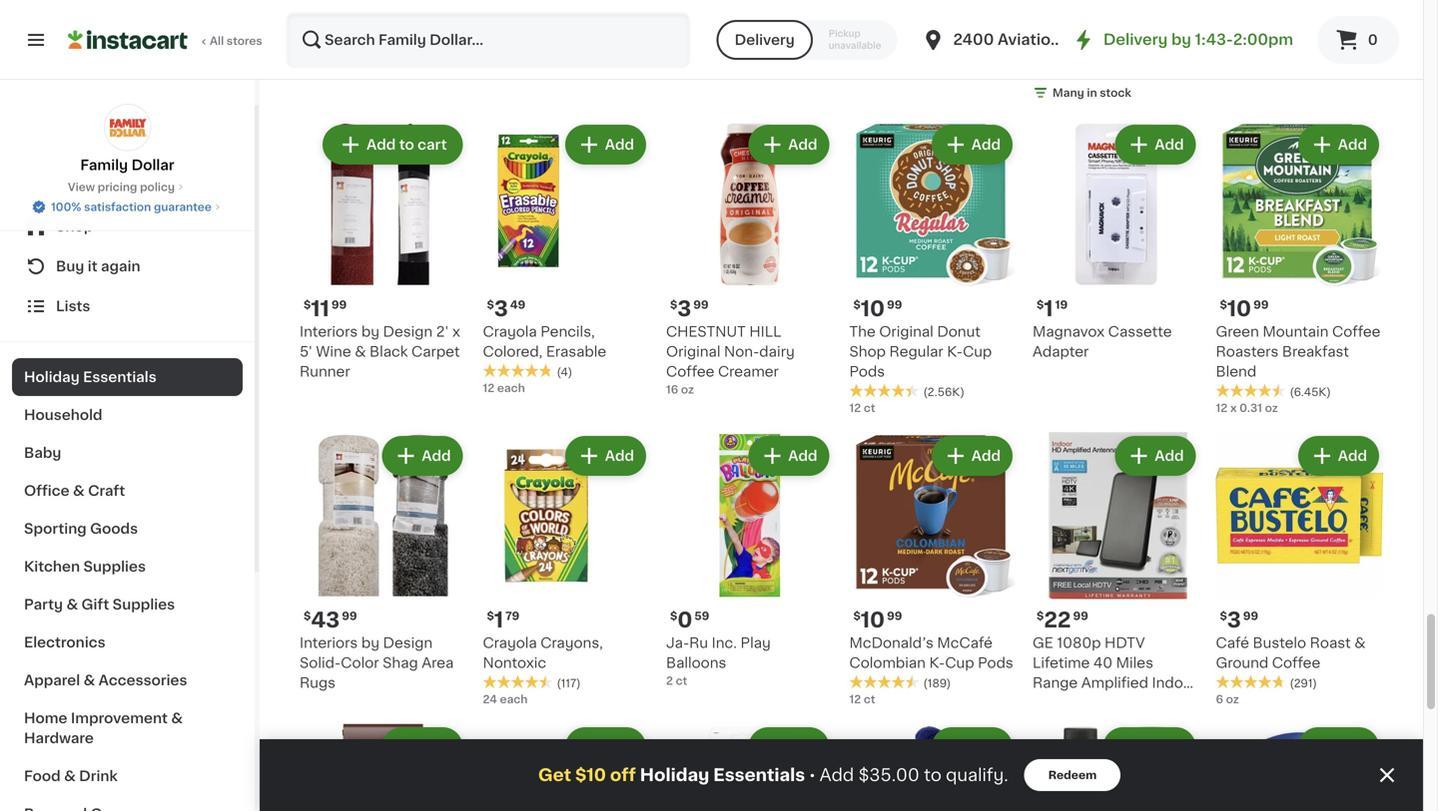 Task type: vqa. For each thing, say whether or not it's contained in the screenshot.
'craft'
yes



Task type: locate. For each thing, give the bounding box(es) containing it.
0 vertical spatial cup
[[1335, 9, 1364, 23]]

$10
[[575, 767, 606, 784]]

0 horizontal spatial 24 each
[[483, 695, 528, 706]]

0 horizontal spatial delivery
[[735, 33, 795, 47]]

design inside interiors by design 2' x 5' wine & black carpet runner
[[383, 325, 433, 339]]

12 down the original donut shop regular k-cup pods
[[849, 403, 861, 414]]

coffee inside maxwell house the original roast medium roast ground coffee
[[1133, 29, 1182, 43]]

interiors
[[483, 0, 541, 3], [300, 325, 358, 339], [300, 637, 358, 651]]

roast down maxwell
[[1033, 29, 1074, 43]]

ground inside maxwell house the original roast medium roast ground coffee
[[1077, 29, 1130, 43]]

cup inside the original donut shop snickers k-cup pods
[[1335, 9, 1364, 23]]

ground
[[1077, 29, 1130, 43], [1216, 657, 1269, 671]]

product group containing 22
[[1033, 432, 1200, 711]]

99 up the café
[[1243, 611, 1258, 622]]

pre-
[[907, 9, 937, 23]]

$ 3 99 for chestnut hill original non-dairy coffee creamer
[[670, 299, 709, 320]]

6 oz
[[1216, 695, 1239, 706]]

essentials inside treatment tracker modal dialog
[[713, 767, 805, 784]]

0 vertical spatial crayola
[[849, 0, 903, 3]]

crayola inside crayola crayons, nontoxic
[[483, 637, 537, 651]]

★★★★★ (335)
[[1216, 49, 1320, 63]]

1 vertical spatial pencils,
[[541, 325, 595, 339]]

x for interiors by design 5" x 7' black area rugs
[[638, 0, 646, 3]]

$ up the mcdonald's
[[853, 611, 861, 622]]

original down chestnut
[[666, 345, 720, 359]]

dollar for family dollar assorted chisel-tip highlighters 4 ct
[[349, 0, 390, 3]]

$ up the original donut shop regular k-cup pods
[[853, 300, 861, 311]]

0 vertical spatial nontoxic
[[933, 29, 997, 43]]

0 vertical spatial design
[[566, 0, 616, 3]]

10 up the original donut shop regular k-cup pods
[[861, 299, 885, 320]]

0 horizontal spatial 1
[[494, 610, 503, 631]]

59
[[694, 611, 709, 622]]

1 horizontal spatial holiday
[[640, 767, 709, 784]]

the right the hill
[[849, 325, 876, 339]]

shop for the original donut shop snickers k-cup pods
[[1216, 9, 1252, 23]]

0 horizontal spatial pods
[[849, 365, 885, 379]]

food & drink link
[[12, 758, 243, 796]]

99 inside $ 11 99
[[331, 300, 347, 311]]

1 horizontal spatial delivery
[[1103, 32, 1168, 47]]

2 horizontal spatial k-
[[1319, 9, 1335, 23]]

1 horizontal spatial 24
[[849, 67, 864, 78]]

assorted
[[394, 0, 458, 3]]

interiors up the 7'
[[483, 0, 541, 3]]

1
[[1044, 299, 1053, 320], [494, 610, 503, 631]]

k- right snickers
[[1319, 9, 1335, 23]]

1 vertical spatial k-
[[947, 345, 963, 359]]

k- inside mcdonald's mccafé colombian k-cup pods
[[929, 657, 945, 671]]

4
[[300, 29, 307, 40]]

coffee inside green mountain coffee roasters breakfast blend
[[1332, 325, 1381, 339]]

0 horizontal spatial rugs
[[300, 677, 335, 691]]

interiors by design solid-color shag area rugs
[[300, 637, 454, 691]]

$ for chestnut hill original non-dairy coffee creamer
[[670, 300, 677, 311]]

pods
[[1216, 29, 1251, 43], [849, 365, 885, 379], [978, 657, 1013, 671]]

crayola
[[849, 0, 903, 3], [483, 325, 537, 339], [483, 637, 537, 651]]

$ 10 99 for green
[[1220, 299, 1269, 320]]

2 horizontal spatial 3
[[1227, 610, 1241, 631]]

black inside interiors by design 2' x 5' wine & black carpet runner
[[370, 345, 408, 359]]

3 left 49
[[494, 299, 508, 320]]

x for interiors by design 2' x 5' wine & black carpet runner
[[452, 325, 460, 339]]

3
[[494, 299, 508, 320], [677, 299, 691, 320], [1227, 610, 1241, 631]]

essentials left • at right bottom
[[713, 767, 805, 784]]

1 vertical spatial black
[[370, 345, 408, 359]]

0 horizontal spatial essentials
[[83, 370, 157, 384]]

1 horizontal spatial $ 3 99
[[1220, 610, 1258, 631]]

crayola inside crayola colored pencils, pre- sharpened, nontoxic
[[849, 0, 903, 3]]

each down colored,
[[497, 383, 525, 394]]

donut inside the original donut shop snickers k-cup pods
[[1304, 0, 1347, 3]]

1 vertical spatial rugs
[[300, 677, 335, 691]]

party & gift supplies
[[24, 598, 175, 612]]

$ up solid-
[[304, 611, 311, 622]]

shop down 100%
[[56, 220, 93, 234]]

1 horizontal spatial area
[[540, 9, 572, 23]]

design for 11
[[383, 325, 433, 339]]

Search field
[[288, 14, 689, 66]]

shag
[[383, 657, 418, 671]]

2 vertical spatial shop
[[849, 345, 886, 359]]

x inside interiors by design 5" x 7' black area rugs
[[638, 0, 646, 3]]

40
[[1093, 657, 1113, 671]]

& inside home improvement & hardware
[[171, 712, 183, 726]]

$ for green mountain coffee roasters breakfast blend
[[1220, 300, 1227, 311]]

design up the carpet
[[383, 325, 433, 339]]

highlighters
[[374, 9, 459, 23]]

$ for crayola pencils, colored, erasable
[[487, 300, 494, 311]]

0 horizontal spatial 3
[[494, 299, 508, 320]]

family for family dollar assorted chisel-tip highlighters 4 ct
[[300, 0, 346, 3]]

office & craft link
[[12, 472, 243, 510]]

$ for ja-ru inc. play balloons
[[670, 611, 677, 622]]

0 vertical spatial holiday
[[24, 370, 80, 384]]

apparel & accessories
[[24, 674, 187, 688]]

100%
[[51, 202, 81, 213]]

2 vertical spatial cup
[[945, 657, 974, 671]]

0 horizontal spatial donut
[[937, 325, 981, 339]]

$ for the original donut shop regular k-cup pods
[[853, 300, 861, 311]]

2 horizontal spatial the
[[1216, 0, 1242, 3]]

holiday
[[24, 370, 80, 384], [640, 767, 709, 784]]

0 vertical spatial 0
[[1368, 33, 1378, 47]]

99 up chestnut
[[693, 300, 709, 311]]

pencils,
[[849, 9, 904, 23], [541, 325, 595, 339]]

1 horizontal spatial nontoxic
[[933, 29, 997, 43]]

1 horizontal spatial roast
[[1091, 9, 1131, 23]]

to inside treatment tracker modal dialog
[[924, 767, 942, 784]]

sporting
[[24, 522, 87, 536]]

0 horizontal spatial shop
[[56, 220, 93, 234]]

cup inside mcdonald's mccafé colombian k-cup pods
[[945, 657, 974, 671]]

$ 3 99
[[670, 299, 709, 320], [1220, 610, 1258, 631]]

0 button
[[1317, 16, 1399, 64]]

nontoxic
[[933, 29, 997, 43], [483, 657, 546, 671]]

1 vertical spatial to
[[924, 767, 942, 784]]

1 horizontal spatial 1
[[1044, 299, 1053, 320]]

k- up (189)
[[929, 657, 945, 671]]

0 vertical spatial pods
[[1216, 29, 1251, 43]]

holiday up household
[[24, 370, 80, 384]]

chisel-
[[300, 9, 349, 23]]

99 inside $ 22 99
[[1073, 611, 1088, 622]]

2 horizontal spatial shop
[[1216, 9, 1252, 23]]

family dollar assorted chisel-tip highlighters 4 ct
[[300, 0, 459, 40]]

k- inside the original donut shop regular k-cup pods
[[947, 345, 963, 359]]

1 vertical spatial each
[[497, 383, 525, 394]]

0 vertical spatial area
[[540, 9, 572, 23]]

& inside café bustelo roast & ground coffee
[[1354, 637, 1366, 651]]

x right 5"
[[638, 0, 646, 3]]

interiors inside interiors by design 2' x 5' wine & black carpet runner
[[300, 325, 358, 339]]

k- inside the original donut shop snickers k-cup pods
[[1319, 9, 1335, 23]]

nontoxic down $ 1 79
[[483, 657, 546, 671]]

& right food
[[64, 770, 76, 784]]

improvement
[[71, 712, 168, 726]]

original inside maxwell house the original roast medium roast ground coffee
[[1033, 9, 1087, 23]]

$ up 5'
[[304, 300, 311, 311]]

99 right 22
[[1073, 611, 1088, 622]]

home
[[24, 712, 67, 726]]

$ inside $ 0 59
[[670, 611, 677, 622]]

each down crayola crayons, nontoxic at the bottom left
[[500, 695, 528, 706]]

0 vertical spatial donut
[[1304, 0, 1347, 3]]

policy
[[140, 182, 175, 193]]

party
[[24, 598, 63, 612]]

coffee up 16
[[666, 365, 715, 379]]

1 horizontal spatial pods
[[978, 657, 1013, 671]]

treatment tracker modal dialog
[[260, 740, 1423, 812]]

rugs left who?
[[576, 9, 612, 23]]

view pricing policy
[[68, 182, 175, 193]]

supplies up electronics link
[[113, 598, 175, 612]]

1 for magnavox
[[1044, 299, 1053, 320]]

by inside delivery by 1:43-2:00pm link
[[1171, 32, 1191, 47]]

2 horizontal spatial pods
[[1216, 29, 1251, 43]]

crayola up sharpened,
[[849, 0, 903, 3]]

$ up chestnut
[[670, 300, 677, 311]]

ja-ru inc. play balloons 2 ct
[[666, 637, 771, 687]]

12 ct for the original donut shop regular k-cup pods
[[849, 403, 875, 414]]

magnavox cassette adapter
[[1033, 325, 1172, 359]]

$ up ja-
[[670, 611, 677, 622]]

1 horizontal spatial 0
[[1368, 33, 1378, 47]]

design inside interiors by design solid-color shag area rugs
[[383, 637, 433, 651]]

1 left 19
[[1044, 299, 1053, 320]]

donut inside the original donut shop regular k-cup pods
[[937, 325, 981, 339]]

(4)
[[557, 367, 572, 378]]

12 down colombian
[[849, 695, 861, 706]]

family
[[300, 0, 346, 3], [80, 158, 128, 172]]

rugs inside interiors by design solid-color shag area rugs
[[300, 677, 335, 691]]

x right 2'
[[452, 325, 460, 339]]

$ for mcdonald's mccafé colombian k-cup pods
[[853, 611, 861, 622]]

oz right 6
[[1226, 695, 1239, 706]]

essentials
[[83, 370, 157, 384], [713, 767, 805, 784]]

2 down balloons
[[666, 676, 673, 687]]

99 inside $ 43 99
[[342, 611, 357, 622]]

99 right 11
[[331, 300, 347, 311]]

0 vertical spatial 24 each
[[849, 67, 894, 78]]

original up regular
[[879, 325, 934, 339]]

cup right snickers
[[1335, 9, 1364, 23]]

& down accessories
[[171, 712, 183, 726]]

design up the shag
[[383, 637, 433, 651]]

family inside family dollar assorted chisel-tip highlighters 4 ct
[[300, 0, 346, 3]]

baby
[[24, 446, 61, 460]]

pods inside the original donut shop regular k-cup pods
[[849, 365, 885, 379]]

ct down ★★★★★ (335)
[[1230, 67, 1242, 78]]

2 vertical spatial 12 ct
[[849, 695, 875, 706]]

1 vertical spatial 12 ct
[[849, 403, 875, 414]]

nontoxic inside crayola colored pencils, pre- sharpened, nontoxic
[[933, 29, 997, 43]]

99 for interiors by design 2' x 5' wine & black carpet runner
[[331, 300, 347, 311]]

5"
[[619, 0, 635, 3]]

mcdonald's
[[849, 637, 934, 651]]

x left 0.31
[[1230, 403, 1237, 414]]

0 vertical spatial pencils,
[[849, 9, 904, 23]]

1 horizontal spatial dollar
[[349, 0, 390, 3]]

delivery down medium
[[1103, 32, 1168, 47]]

pencils, up sharpened,
[[849, 9, 904, 23]]

1 vertical spatial family
[[80, 158, 128, 172]]

0 vertical spatial $ 3 99
[[670, 299, 709, 320]]

shop inside the original donut shop regular k-cup pods
[[849, 345, 886, 359]]

0
[[1368, 33, 1378, 47], [677, 610, 692, 631]]

1080p
[[1057, 637, 1101, 651]]

pods for the original donut shop snickers k-cup pods
[[1216, 29, 1251, 43]]

2 vertical spatial x
[[1230, 403, 1237, 414]]

each for 3
[[497, 383, 525, 394]]

2 vertical spatial k-
[[929, 657, 945, 671]]

$ 3 99 for café bustelo roast & ground coffee
[[1220, 610, 1258, 631]]

coffee inside café bustelo roast & ground coffee
[[1272, 657, 1320, 671]]

99 up the mcdonald's
[[887, 611, 902, 622]]

0 horizontal spatial the
[[849, 325, 876, 339]]

ct down balloons
[[676, 676, 687, 687]]

0 horizontal spatial ground
[[1077, 29, 1130, 43]]

1 horizontal spatial black
[[498, 9, 537, 23]]

0 horizontal spatial x
[[452, 325, 460, 339]]

black right the 7'
[[498, 9, 537, 23]]

coffee up breakfast
[[1332, 325, 1381, 339]]

the inside the original donut shop snickers k-cup pods
[[1216, 0, 1242, 3]]

board
[[743, 9, 785, 23]]

sharpened,
[[849, 29, 930, 43]]

crayola down $ 1 79
[[483, 637, 537, 651]]

original inside chestnut hill original non-dairy coffee creamer 16 oz
[[666, 345, 720, 359]]

by for 2:00pm
[[1171, 32, 1191, 47]]

family up pricing on the top of the page
[[80, 158, 128, 172]]

49
[[510, 300, 525, 311]]

(291)
[[1290, 679, 1317, 690]]

the up medium
[[1142, 0, 1169, 3]]

pencils, up erasable
[[541, 325, 595, 339]]

0 horizontal spatial $ 3 99
[[670, 299, 709, 320]]

ct down game,
[[676, 49, 687, 60]]

0 vertical spatial interiors
[[483, 0, 541, 3]]

each
[[866, 67, 894, 78], [497, 383, 525, 394], [500, 695, 528, 706]]

1 vertical spatial holiday
[[640, 767, 709, 784]]

the
[[1142, 0, 1169, 3], [1216, 0, 1242, 3], [849, 325, 876, 339]]

each down sharpened,
[[866, 67, 894, 78]]

0.31
[[1239, 403, 1262, 414]]

$ 3 99 up the café
[[1220, 610, 1258, 631]]

roast inside café bustelo roast & ground coffee
[[1310, 637, 1351, 651]]

food
[[24, 770, 61, 784]]

2 horizontal spatial x
[[1230, 403, 1237, 414]]

99 up regular
[[887, 300, 902, 311]]

0 right the original donut shop snickers k-cup pods
[[1368, 33, 1378, 47]]

1 vertical spatial dollar
[[131, 158, 174, 172]]

1 vertical spatial ground
[[1216, 657, 1269, 671]]

(117)
[[557, 679, 581, 690]]

0 horizontal spatial black
[[370, 345, 408, 359]]

$ 3 99 up chestnut
[[670, 299, 709, 320]]

by
[[545, 0, 563, 3], [1171, 32, 1191, 47], [361, 325, 379, 339], [361, 637, 379, 651]]

12 ct down colombian
[[849, 695, 875, 706]]

0 vertical spatial roast
[[1091, 9, 1131, 23]]

apparel & accessories link
[[12, 662, 243, 700]]

family dollar link
[[80, 104, 174, 175]]

by inside interiors by design 2' x 5' wine & black carpet runner
[[361, 325, 379, 339]]

household link
[[12, 396, 243, 434]]

12 ct
[[1216, 67, 1242, 78], [849, 403, 875, 414], [849, 695, 875, 706]]

1 2 from the top
[[666, 49, 673, 60]]

mcdonald's mccafé colombian k-cup pods
[[849, 637, 1013, 671]]

100% satisfaction guarantee button
[[31, 195, 224, 215]]

$ for café bustelo roast & ground coffee
[[1220, 611, 1227, 622]]

1 vertical spatial essentials
[[713, 767, 805, 784]]

0 vertical spatial rugs
[[576, 9, 612, 23]]

original
[[1246, 0, 1300, 3], [1033, 9, 1087, 23], [879, 325, 934, 339], [666, 345, 720, 359]]

each for 1
[[500, 695, 528, 706]]

regular
[[889, 345, 943, 359]]

$ inside $ 1 79
[[487, 611, 494, 622]]

pods inside the original donut shop snickers k-cup pods
[[1216, 29, 1251, 43]]

0 horizontal spatial 24
[[483, 695, 497, 706]]

0 vertical spatial family
[[300, 0, 346, 3]]

donut up regular
[[937, 325, 981, 339]]

the inside the original donut shop regular k-cup pods
[[849, 325, 876, 339]]

coffee inside chestnut hill original non-dairy coffee creamer 16 oz
[[666, 365, 715, 379]]

accessories
[[99, 674, 187, 688]]

coffee up (291)
[[1272, 657, 1320, 671]]

$ inside $ 3 49
[[487, 300, 494, 311]]

1 vertical spatial interiors
[[300, 325, 358, 339]]

roast down house
[[1091, 9, 1131, 23]]

2
[[666, 49, 673, 60], [666, 676, 673, 687]]

crayola colored pencils, pre- sharpened, nontoxic
[[849, 0, 997, 43]]

0 horizontal spatial to
[[399, 138, 414, 152]]

craft
[[88, 484, 125, 498]]

1 vertical spatial x
[[452, 325, 460, 339]]

interiors inside interiors by design solid-color shag area rugs
[[300, 637, 358, 651]]

donut up snickers
[[1304, 0, 1347, 3]]

1 horizontal spatial essentials
[[713, 767, 805, 784]]

99 for mcdonald's mccafé colombian k-cup pods
[[887, 611, 902, 622]]

service type group
[[717, 20, 897, 60]]

delivery for delivery
[[735, 33, 795, 47]]

1 horizontal spatial ground
[[1216, 657, 1269, 671]]

1 horizontal spatial 3
[[677, 299, 691, 320]]

all stores link
[[68, 12, 264, 68]]

2 inside 'ja-ru inc. play balloons 2 ct'
[[666, 676, 673, 687]]

delivery by 1:43-2:00pm
[[1103, 32, 1293, 47]]

$ up ge
[[1037, 611, 1044, 622]]

add to cart
[[367, 138, 447, 152]]

0 vertical spatial to
[[399, 138, 414, 152]]

nontoxic up (68)
[[933, 29, 997, 43]]

$ 10 99 up the mcdonald's
[[853, 610, 902, 631]]

by for 2'
[[361, 325, 379, 339]]

k- for snickers
[[1319, 9, 1335, 23]]

cup inside the original donut shop regular k-cup pods
[[963, 345, 992, 359]]

$ up the café
[[1220, 611, 1227, 622]]

0 vertical spatial shop
[[1216, 9, 1252, 23]]

$ 3 49
[[487, 299, 525, 320]]

$ inside '$ 1 19'
[[1037, 300, 1044, 311]]

original down maxwell
[[1033, 9, 1087, 23]]

1 horizontal spatial family
[[300, 0, 346, 3]]

99 for the original donut shop regular k-cup pods
[[887, 300, 902, 311]]

dollar up policy
[[131, 158, 174, 172]]

2 vertical spatial design
[[383, 637, 433, 651]]

1 vertical spatial pods
[[849, 365, 885, 379]]

99 up green
[[1253, 300, 1269, 311]]

design
[[566, 0, 616, 3], [383, 325, 433, 339], [383, 637, 433, 651]]

12 left 0.31
[[1216, 403, 1228, 414]]

crayola inside 'crayola pencils, colored, erasable'
[[483, 325, 537, 339]]

the original donut shop snickers k-cup pods
[[1216, 0, 1364, 43]]

10 for mcdonald's
[[861, 610, 885, 631]]

3 up chestnut
[[677, 299, 691, 320]]

ct inside family dollar assorted chisel-tip highlighters 4 ct
[[310, 29, 321, 40]]

pencils, inside crayola colored pencils, pre- sharpened, nontoxic
[[849, 9, 904, 23]]

1 vertical spatial donut
[[937, 325, 981, 339]]

it
[[88, 260, 98, 274]]

$ 10 99 for mcdonald's
[[853, 610, 902, 631]]

$ left 49
[[487, 300, 494, 311]]

0 horizontal spatial holiday
[[24, 370, 80, 384]]

ct inside 'ja-ru inc. play balloons 2 ct'
[[676, 676, 687, 687]]

2 vertical spatial each
[[500, 695, 528, 706]]

shop inside the original donut shop snickers k-cup pods
[[1216, 9, 1252, 23]]

interiors up wine
[[300, 325, 358, 339]]

1 vertical spatial shop
[[56, 220, 93, 234]]

None search field
[[286, 12, 691, 68]]

0 vertical spatial each
[[866, 67, 894, 78]]

blend
[[1216, 365, 1256, 379]]

maxwell
[[1033, 0, 1090, 3]]

delivery inside button
[[735, 33, 795, 47]]

2 2 from the top
[[666, 676, 673, 687]]

add inside treatment tracker modal dialog
[[819, 767, 854, 784]]

24 each down crayola crayons, nontoxic at the bottom left
[[483, 695, 528, 706]]

12 ct down the original donut shop regular k-cup pods
[[849, 403, 875, 414]]

product group containing request
[[1033, 724, 1200, 812]]

1 horizontal spatial x
[[638, 0, 646, 3]]

interiors for 11
[[300, 325, 358, 339]]

&
[[355, 345, 366, 359], [73, 484, 85, 498], [66, 598, 78, 612], [1354, 637, 1366, 651], [83, 674, 95, 688], [171, 712, 183, 726], [64, 770, 76, 784]]

interiors up solid-
[[300, 637, 358, 651]]

2 vertical spatial interiors
[[300, 637, 358, 651]]

1 horizontal spatial k-
[[947, 345, 963, 359]]

$ inside $ 11 99
[[304, 300, 311, 311]]

0 vertical spatial black
[[498, 9, 537, 23]]

cup for the original donut shop regular k-cup pods
[[963, 345, 992, 359]]

$ inside $ 22 99
[[1037, 611, 1044, 622]]

redeem
[[1048, 770, 1097, 781]]

1 horizontal spatial pencils,
[[849, 9, 904, 23]]

$ 10 99 up green
[[1220, 299, 1269, 320]]

design for 43
[[383, 637, 433, 651]]

balloons
[[666, 657, 726, 671]]

to left cart
[[399, 138, 414, 152]]

crayola up colored,
[[483, 325, 537, 339]]

cup up (2.56k)
[[963, 345, 992, 359]]

99 right the 43
[[342, 611, 357, 622]]

x inside interiors by design 2' x 5' wine & black carpet runner
[[452, 325, 460, 339]]

12
[[1216, 67, 1228, 78], [483, 383, 495, 394], [849, 403, 861, 414], [1216, 403, 1228, 414], [849, 695, 861, 706]]

1 vertical spatial $ 3 99
[[1220, 610, 1258, 631]]

$ for interiors by design solid-color shag area rugs
[[304, 611, 311, 622]]

$ inside $ 43 99
[[304, 611, 311, 622]]

pods for the original donut shop regular k-cup pods
[[849, 365, 885, 379]]

2 down game,
[[666, 49, 673, 60]]

11
[[311, 299, 329, 320]]

original up snickers
[[1246, 0, 1300, 3]]

1 vertical spatial 0
[[677, 610, 692, 631]]

dollar inside family dollar assorted chisel-tip highlighters 4 ct
[[349, 0, 390, 3]]

color
[[341, 657, 379, 671]]

area right the shag
[[422, 657, 454, 671]]

by inside interiors by design 5" x 7' black area rugs
[[545, 0, 563, 3]]

$ 10 99
[[853, 299, 902, 320], [1220, 299, 1269, 320], [853, 610, 902, 631]]

oz right 16
[[681, 384, 694, 395]]

2 horizontal spatial roast
[[1310, 637, 1351, 651]]

oz inside chestnut hill original non-dairy coffee creamer 16 oz
[[681, 384, 694, 395]]

by inside interiors by design solid-color shag area rugs
[[361, 637, 379, 651]]

0 vertical spatial 1
[[1044, 299, 1053, 320]]

k- for regular
[[947, 345, 963, 359]]

shop left regular
[[849, 345, 886, 359]]

cup down mccafé
[[945, 657, 974, 671]]

the up 1:43-
[[1216, 0, 1242, 3]]

0 vertical spatial essentials
[[83, 370, 157, 384]]

2 vertical spatial roast
[[1310, 637, 1351, 651]]

$ 10 99 up regular
[[853, 299, 902, 320]]

product group
[[300, 121, 467, 382], [483, 121, 650, 396], [666, 121, 833, 398], [849, 121, 1017, 416], [1033, 121, 1200, 362], [1216, 121, 1383, 416], [300, 432, 467, 694], [483, 432, 650, 708], [666, 432, 833, 690], [849, 432, 1017, 708], [1033, 432, 1200, 711], [1216, 432, 1383, 708], [300, 724, 467, 812], [483, 724, 650, 812], [666, 724, 833, 812], [849, 724, 1017, 812], [1033, 724, 1200, 812], [1216, 724, 1383, 812]]

1 vertical spatial 2
[[666, 676, 673, 687]]

12 ct down 1:43-
[[1216, 67, 1242, 78]]

holiday right off
[[640, 767, 709, 784]]

bustelo
[[1253, 637, 1306, 651]]



Task type: describe. For each thing, give the bounding box(es) containing it.
99 for interiors by design solid-color shag area rugs
[[342, 611, 357, 622]]

product group containing 43
[[300, 432, 467, 694]]

electronics link
[[12, 624, 243, 662]]

medium
[[1135, 9, 1192, 23]]

crayons,
[[541, 637, 603, 651]]

delivery by 1:43-2:00pm link
[[1071, 28, 1293, 52]]

crayola for 1
[[483, 637, 537, 651]]

99 for green mountain coffee roasters breakfast blend
[[1253, 300, 1269, 311]]

non-
[[724, 345, 759, 359]]

12 down 1:43-
[[1216, 67, 1228, 78]]

dr
[[1064, 32, 1082, 47]]

product group containing 0
[[666, 432, 833, 690]]

colored
[[907, 0, 963, 3]]

lists link
[[12, 287, 243, 327]]

sporting goods link
[[12, 510, 243, 548]]

donut for snickers
[[1304, 0, 1347, 3]]

ct inside 'hasbro gaming guess who? kids board game, ages 6+ 2 ct'
[[676, 49, 687, 60]]

view
[[68, 182, 95, 193]]

redeem button
[[1024, 760, 1121, 792]]

1 for crayola
[[494, 610, 503, 631]]

holiday essentials link
[[12, 359, 243, 396]]

cup for the original donut shop snickers k-cup pods
[[1335, 9, 1364, 23]]

12 each
[[483, 383, 525, 394]]

$ for crayola crayons, nontoxic
[[487, 611, 494, 622]]

buy it again link
[[12, 247, 243, 287]]

runner
[[300, 365, 350, 379]]

design inside interiors by design 5" x 7' black area rugs
[[566, 0, 616, 3]]

gaming
[[720, 0, 776, 3]]

$ 0 59
[[670, 610, 709, 631]]

10 for the
[[861, 299, 885, 320]]

99 for chestnut hill original non-dairy coffee creamer
[[693, 300, 709, 311]]

12 for k-
[[849, 403, 861, 414]]

all
[[210, 35, 224, 46]]

0 vertical spatial 12 ct
[[1216, 67, 1242, 78]]

$ 1 79
[[487, 610, 519, 631]]

hasbro
[[666, 0, 717, 3]]

shop link
[[12, 207, 243, 247]]

12 ct for mcdonald's mccafé colombian k-cup pods
[[849, 695, 875, 706]]

the inside maxwell house the original roast medium roast ground coffee
[[1142, 0, 1169, 3]]

oz right 0.31
[[1265, 403, 1278, 414]]

ct down the original donut shop regular k-cup pods
[[864, 403, 875, 414]]

hardware
[[24, 732, 94, 746]]

add inside button
[[367, 138, 396, 152]]

•
[[809, 768, 816, 784]]

the for the original donut shop regular k-cup pods
[[849, 325, 876, 339]]

ja-
[[666, 637, 689, 651]]

many
[[1053, 87, 1084, 98]]

$ for magnavox cassette adapter
[[1037, 300, 1044, 311]]

$ 11 99
[[304, 299, 347, 320]]

oz right 11.5
[[1055, 67, 1068, 78]]

request
[[1119, 741, 1180, 755]]

16
[[666, 384, 678, 395]]

12 down colored,
[[483, 383, 495, 394]]

0 horizontal spatial 0
[[677, 610, 692, 631]]

(189)
[[923, 679, 951, 690]]

1 vertical spatial supplies
[[113, 598, 175, 612]]

add to cart button
[[325, 127, 461, 163]]

ge
[[1033, 637, 1053, 651]]

pricing
[[98, 182, 137, 193]]

rugs inside interiors by design 5" x 7' black area rugs
[[576, 9, 612, 23]]

baby link
[[12, 434, 243, 472]]

interiors inside interiors by design 5" x 7' black area rugs
[[483, 0, 541, 3]]

shop for the original donut shop regular k-cup pods
[[849, 345, 886, 359]]

sporting goods
[[24, 522, 138, 536]]

10 for green
[[1227, 299, 1251, 320]]

buy
[[56, 260, 84, 274]]

holiday essentials
[[24, 370, 157, 384]]

0 inside button
[[1368, 33, 1378, 47]]

family for family dollar
[[80, 158, 128, 172]]

& inside interiors by design 2' x 5' wine & black carpet runner
[[355, 345, 366, 359]]

cart
[[418, 138, 447, 152]]

instacart logo image
[[68, 28, 188, 52]]

inc.
[[712, 637, 737, 651]]

family dollar logo image
[[104, 104, 151, 151]]

get
[[538, 767, 571, 784]]

99 for ge 1080p hdtv lifetime 40 miles range amplified indoor tv antenna
[[1073, 611, 1088, 622]]

creamer
[[718, 365, 779, 379]]

antenna
[[1054, 697, 1113, 711]]

dollar for family dollar
[[131, 158, 174, 172]]

2400 aviation dr
[[953, 32, 1082, 47]]

the for the original donut shop snickers k-cup pods
[[1216, 0, 1242, 3]]

3 for crayola pencils, colored, erasable
[[494, 299, 508, 320]]

$ for interiors by design 2' x 5' wine & black carpet runner
[[304, 300, 311, 311]]

range
[[1033, 677, 1078, 691]]

home improvement & hardware link
[[12, 700, 243, 758]]

to inside button
[[399, 138, 414, 152]]

0 vertical spatial supplies
[[83, 560, 146, 574]]

area inside interiors by design solid-color shag area rugs
[[422, 657, 454, 671]]

donut for regular
[[937, 325, 981, 339]]

$ 22 99
[[1037, 610, 1088, 631]]

carpet
[[411, 345, 460, 359]]

food & drink
[[24, 770, 118, 784]]

12 x 0.31 oz
[[1216, 403, 1278, 414]]

original inside the original donut shop regular k-cup pods
[[879, 325, 934, 339]]

& left gift
[[66, 598, 78, 612]]

5'
[[300, 345, 312, 359]]

pods inside mcdonald's mccafé colombian k-cup pods
[[978, 657, 1013, 671]]

0 horizontal spatial roast
[[1033, 29, 1074, 43]]

hdtv
[[1105, 637, 1145, 651]]

3 for chestnut hill original non-dairy coffee creamer
[[677, 299, 691, 320]]

apparel
[[24, 674, 80, 688]]

roasters
[[1216, 345, 1279, 359]]

breakfast
[[1282, 345, 1349, 359]]

product group containing 11
[[300, 121, 467, 382]]

$ for ge 1080p hdtv lifetime 40 miles range amplified indoor tv antenna
[[1037, 611, 1044, 622]]

(2.56k)
[[923, 387, 965, 398]]

interiors for 43
[[300, 637, 358, 651]]

lifetime
[[1033, 657, 1090, 671]]

ct down colombian
[[864, 695, 875, 706]]

colombian
[[849, 657, 926, 671]]

$ 1 19
[[1037, 299, 1068, 320]]

mountain
[[1263, 325, 1329, 339]]

goods
[[90, 522, 138, 536]]

12 for pods
[[849, 695, 861, 706]]

original inside the original donut shop snickers k-cup pods
[[1246, 0, 1300, 3]]

12 for blend
[[1216, 403, 1228, 414]]

satisfaction
[[84, 202, 151, 213]]

green mountain coffee roasters breakfast blend
[[1216, 325, 1381, 379]]

0 vertical spatial 24
[[849, 67, 864, 78]]

all stores
[[210, 35, 262, 46]]

holiday inside 'link'
[[24, 370, 80, 384]]

black inside interiors by design 5" x 7' black area rugs
[[498, 9, 537, 23]]

kitchen supplies
[[24, 560, 146, 574]]

dairy
[[759, 345, 795, 359]]

nontoxic inside crayola crayons, nontoxic
[[483, 657, 546, 671]]

2:00pm
[[1233, 32, 1293, 47]]

holiday inside treatment tracker modal dialog
[[640, 767, 709, 784]]

delivery for delivery by 1:43-2:00pm
[[1103, 32, 1168, 47]]

tv
[[1033, 697, 1051, 711]]

$ 10 99 for the
[[853, 299, 902, 320]]

area inside interiors by design 5" x 7' black area rugs
[[540, 9, 572, 23]]

11.5 oz
[[1033, 67, 1068, 78]]

pencils, inside 'crayola pencils, colored, erasable'
[[541, 325, 595, 339]]

99 for café bustelo roast & ground coffee
[[1243, 611, 1258, 622]]

ground inside café bustelo roast & ground coffee
[[1216, 657, 1269, 671]]

2 inside 'hasbro gaming guess who? kids board game, ages 6+ 2 ct'
[[666, 49, 673, 60]]

& left craft
[[73, 484, 85, 498]]

get $10 off holiday essentials • add $35.00 to qualify.
[[538, 767, 1008, 784]]

in
[[1087, 87, 1097, 98]]

essentials inside 'link'
[[83, 370, 157, 384]]

by for solid-
[[361, 637, 379, 651]]

who?
[[666, 9, 705, 23]]

electronics
[[24, 636, 106, 650]]

1 horizontal spatial 24 each
[[849, 67, 894, 78]]

crayola for 3
[[483, 325, 537, 339]]

office
[[24, 484, 69, 498]]

the original donut shop regular k-cup pods
[[849, 325, 992, 379]]

solid-
[[300, 657, 341, 671]]

green
[[1216, 325, 1259, 339]]

drink
[[79, 770, 118, 784]]

by for 5"
[[545, 0, 563, 3]]

shop inside the shop link
[[56, 220, 93, 234]]

3 for café bustelo roast & ground coffee
[[1227, 610, 1241, 631]]

magnavox
[[1033, 325, 1105, 339]]

1 vertical spatial 24
[[483, 695, 497, 706]]

home improvement & hardware
[[24, 712, 183, 746]]

22
[[1044, 610, 1071, 631]]

& right apparel
[[83, 674, 95, 688]]

gift
[[81, 598, 109, 612]]

view pricing policy link
[[68, 179, 187, 195]]

café
[[1216, 637, 1249, 651]]

ge 1080p hdtv lifetime 40 miles range amplified indoor tv antenna
[[1033, 637, 1197, 711]]

6
[[1216, 695, 1223, 706]]



